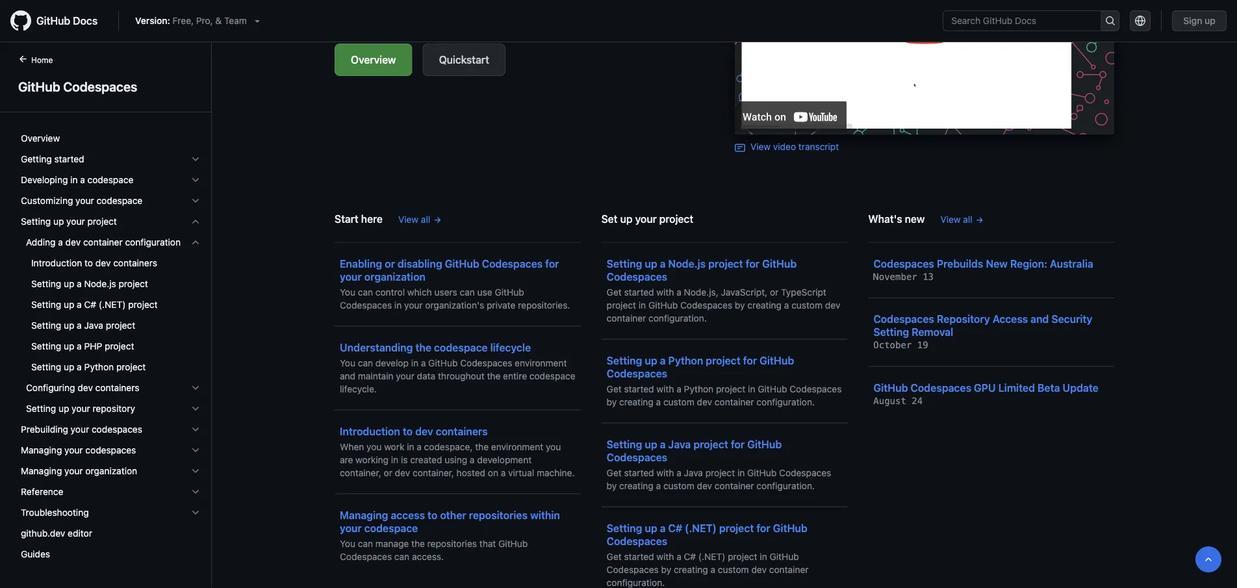 Task type: locate. For each thing, give the bounding box(es) containing it.
0 horizontal spatial node.js
[[84, 279, 116, 289]]

view all right new
[[941, 214, 973, 225]]

1 vertical spatial you
[[340, 358, 356, 368]]

the up access.
[[412, 538, 425, 549]]

all for disabling
[[421, 214, 431, 225]]

1 horizontal spatial container,
[[413, 467, 454, 478]]

setting up a php project
[[31, 341, 134, 352]]

can up maintain on the left of page
[[358, 358, 373, 368]]

1 horizontal spatial and
[[1031, 313, 1049, 325]]

view all link up prebuilds
[[941, 213, 985, 226]]

setting inside setting up a python project for github codespaces get started with a python project in github codespaces by creating a custom dev container configuration.
[[607, 354, 643, 367]]

2 you from the top
[[340, 358, 356, 368]]

1 vertical spatial overview
[[21, 133, 60, 144]]

0 vertical spatial or
[[385, 257, 395, 270]]

containers inside 'link'
[[113, 258, 157, 268]]

view all right here
[[398, 214, 431, 225]]

2 vertical spatial or
[[384, 467, 393, 478]]

managing for organization
[[21, 466, 62, 477]]

environment inside introduction to dev containers when you work in a codespace, the environment you are working in is created using a development container, or dev container, hosted on a virtual machine.
[[491, 441, 544, 452]]

3 you from the top
[[340, 538, 356, 549]]

sc 9kayk9 0 image inside prebuilding your codespaces dropdown button
[[190, 424, 201, 435]]

codespaces for managing your codespaces
[[85, 445, 136, 456]]

0 vertical spatial c#
[[84, 299, 96, 310]]

sc 9kayk9 0 image inside reference 'dropdown button'
[[190, 487, 201, 497]]

introduction down the adding
[[31, 258, 82, 268]]

0 vertical spatial codespaces
[[92, 424, 142, 435]]

up for setting up a java project for github codespaces get started with a java project in github codespaces by creating a custom dev container configuration.
[[645, 438, 658, 450]]

for inside the "setting up a java project for github codespaces get started with a java project in github codespaces by creating a custom dev container configuration."
[[731, 438, 745, 450]]

2 vertical spatial java
[[684, 467, 703, 478]]

0 horizontal spatial overview link
[[16, 128, 206, 149]]

sc 9kayk9 0 image inside troubleshooting dropdown button
[[190, 508, 201, 518]]

0 horizontal spatial view all link
[[398, 213, 442, 226]]

1 vertical spatial node.js
[[84, 279, 116, 289]]

get for setting up a python project for github codespaces
[[607, 384, 622, 394]]

setting up a python project for github codespaces get started with a python project in github codespaces by creating a custom dev container configuration.
[[607, 354, 842, 407]]

you up machine.
[[546, 441, 561, 452]]

organization
[[365, 270, 426, 283], [85, 466, 137, 477]]

and right access
[[1031, 313, 1049, 325]]

container
[[83, 237, 123, 248], [607, 313, 646, 323], [715, 397, 754, 407], [715, 480, 754, 491], [770, 564, 809, 575]]

with for python
[[657, 384, 674, 394]]

the left entire
[[487, 371, 501, 381]]

or up control
[[385, 257, 395, 270]]

sign up
[[1184, 15, 1216, 26]]

or down working
[[384, 467, 393, 478]]

the up development
[[475, 441, 489, 452]]

codespaces
[[92, 424, 142, 435], [85, 445, 136, 456]]

1 vertical spatial organization
[[85, 466, 137, 477]]

home link
[[13, 54, 74, 67]]

1 horizontal spatial c#
[[669, 522, 683, 534]]

up for set up your project
[[621, 213, 633, 225]]

you left manage
[[340, 538, 356, 549]]

in inside understanding the codespace lifecycle you can develop in a github codespaces environment and maintain your data throughout the entire codespace lifecycle.
[[411, 358, 419, 368]]

1 vertical spatial introduction
[[340, 425, 400, 437]]

(.net) for setting up a c# (.net) project for github codespaces get started with a c# (.net) project in github codespaces by creating a custom dev container configuration.
[[685, 522, 717, 534]]

tooltip
[[1196, 547, 1222, 573]]

view all link for start here
[[398, 213, 442, 226]]

1 you from the top
[[340, 287, 356, 297]]

0 vertical spatial and
[[1031, 313, 1049, 325]]

4 sc 9kayk9 0 image from the top
[[190, 445, 201, 456]]

1 vertical spatial overview link
[[16, 128, 206, 149]]

with inside setting up a c# (.net) project for github codespaces get started with a c# (.net) project in github codespaces by creating a custom dev container configuration.
[[657, 551, 674, 562]]

sc 9kayk9 0 image
[[190, 154, 201, 164], [190, 175, 201, 185], [190, 196, 201, 206], [190, 237, 201, 248], [190, 404, 201, 414], [190, 466, 201, 477]]

sc 9kayk9 0 image
[[190, 216, 201, 227], [190, 383, 201, 393], [190, 424, 201, 435], [190, 445, 201, 456], [190, 487, 201, 497], [190, 508, 201, 518]]

sc 9kayk9 0 image for adding a dev container configuration
[[190, 237, 201, 248]]

repositories
[[469, 509, 528, 521], [428, 538, 477, 549]]

all up disabling at the left
[[421, 214, 431, 225]]

node.js,
[[684, 287, 719, 297]]

get inside the "setting up a java project for github codespaces get started with a java project in github codespaces by creating a custom dev container configuration."
[[607, 467, 622, 478]]

github
[[36, 15, 70, 27], [18, 79, 60, 94], [445, 257, 480, 270], [763, 257, 797, 270], [495, 287, 524, 297], [649, 300, 678, 310], [760, 354, 795, 367], [429, 358, 458, 368], [874, 382, 908, 394], [758, 384, 788, 394], [748, 438, 782, 450], [748, 467, 777, 478], [773, 522, 808, 534], [499, 538, 528, 549], [770, 551, 799, 562]]

codespace
[[88, 175, 134, 185], [97, 195, 143, 206], [434, 341, 488, 354], [530, 371, 576, 381], [365, 522, 418, 534]]

australia
[[1050, 257, 1094, 270]]

configuration. inside setting up a python project for github codespaces get started with a python project in github codespaces by creating a custom dev container configuration.
[[757, 397, 815, 407]]

your inside "managing access to other repositories within your codespace you can manage the repositories that github codespaces can access."
[[340, 522, 362, 534]]

2 vertical spatial c#
[[684, 551, 696, 562]]

0 vertical spatial introduction
[[31, 258, 82, 268]]

repository
[[937, 313, 991, 325]]

1 setting up your project element from the top
[[10, 211, 211, 419]]

started inside setting up a c# (.net) project for github codespaces get started with a c# (.net) project in github codespaces by creating a custom dev container configuration.
[[624, 551, 654, 562]]

2 vertical spatial to
[[428, 509, 438, 521]]

1 horizontal spatial overview
[[351, 54, 396, 66]]

can down manage
[[395, 551, 410, 562]]

codespaces down prebuilding your codespaces dropdown button
[[85, 445, 136, 456]]

1 sc 9kayk9 0 image from the top
[[190, 216, 201, 227]]

developing in a codespace
[[21, 175, 134, 185]]

node.js inside setting up a node.js project for github codespaces get started with a node.js, javascript, or typescript project in github codespaces by creating a custom dev container configuration.
[[669, 257, 706, 270]]

Search GitHub Docs search field
[[944, 11, 1101, 31]]

sc 9kayk9 0 image for reference
[[190, 487, 201, 497]]

repositories up access.
[[428, 538, 477, 549]]

github codespaces gpu limited beta update august 24
[[874, 382, 1099, 406]]

1 view all from the left
[[398, 214, 431, 225]]

search image
[[1106, 16, 1116, 26]]

environment up entire
[[515, 358, 567, 368]]

1 horizontal spatial view all
[[941, 214, 973, 225]]

codespace up manage
[[365, 522, 418, 534]]

1 vertical spatial (.net)
[[685, 522, 717, 534]]

to left other
[[428, 509, 438, 521]]

introduction up when at the left bottom of page
[[340, 425, 400, 437]]

with inside setting up a node.js project for github codespaces get started with a node.js, javascript, or typescript project in github codespaces by creating a custom dev container configuration.
[[657, 287, 674, 297]]

sc 9kayk9 0 image inside setting up your repository dropdown button
[[190, 404, 201, 414]]

1 vertical spatial codespaces
[[85, 445, 136, 456]]

setting up your project element containing setting up your project
[[10, 211, 211, 419]]

managing up reference
[[21, 466, 62, 477]]

1 adding a dev container configuration element from the top
[[10, 232, 211, 378]]

entire
[[503, 371, 527, 381]]

view right new
[[941, 214, 961, 225]]

0 horizontal spatial you
[[367, 441, 382, 452]]

1 horizontal spatial you
[[546, 441, 561, 452]]

0 vertical spatial containers
[[113, 258, 157, 268]]

setting for setting up a c# (.net) project
[[31, 299, 61, 310]]

started inside setting up a python project for github codespaces get started with a python project in github codespaces by creating a custom dev container configuration.
[[624, 384, 654, 394]]

are
[[340, 454, 353, 465]]

codespace inside "managing access to other repositories within your codespace you can manage the repositories that github codespaces can access."
[[365, 522, 418, 534]]

container, down "created"
[[413, 467, 454, 478]]

lifecycle
[[491, 341, 531, 354]]

github inside "managing access to other repositories within your codespace you can manage the repositories that github codespaces can access."
[[499, 538, 528, 549]]

configuring
[[26, 383, 75, 393]]

0 vertical spatial overview link
[[335, 44, 412, 76]]

up inside setting up a python project for github codespaces get started with a python project in github codespaces by creating a custom dev container configuration.
[[645, 354, 658, 367]]

1 vertical spatial c#
[[669, 522, 683, 534]]

0 vertical spatial to
[[85, 258, 93, 268]]

you for managing access to other repositories within your codespace
[[340, 538, 356, 549]]

you inside "managing access to other repositories within your codespace you can manage the repositories that github codespaces can access."
[[340, 538, 356, 549]]

2 setting up your project element from the top
[[10, 232, 211, 419]]

setting up your project
[[21, 216, 117, 227]]

0 vertical spatial (.net)
[[99, 299, 126, 310]]

view all for what's new
[[941, 214, 973, 225]]

1 sc 9kayk9 0 image from the top
[[190, 154, 201, 164]]

up inside setting up a node.js project for github codespaces get started with a node.js, javascript, or typescript project in github codespaces by creating a custom dev container configuration.
[[645, 257, 658, 270]]

1 horizontal spatial introduction
[[340, 425, 400, 437]]

view right link image
[[751, 141, 771, 152]]

1 horizontal spatial overview link
[[335, 44, 412, 76]]

containers up codespace, on the left bottom of the page
[[436, 425, 488, 437]]

managing for codespaces
[[21, 445, 62, 456]]

you
[[340, 287, 356, 297], [340, 358, 356, 368], [340, 538, 356, 549]]

all up prebuilds
[[964, 214, 973, 225]]

0 horizontal spatial organization
[[85, 466, 137, 477]]

with for java
[[657, 467, 674, 478]]

getting
[[21, 154, 52, 164]]

setting
[[21, 216, 51, 227], [607, 257, 643, 270], [31, 279, 61, 289], [31, 299, 61, 310], [31, 320, 61, 331], [874, 326, 910, 338], [31, 341, 61, 352], [607, 354, 643, 367], [31, 362, 61, 372], [26, 403, 56, 414], [607, 438, 643, 450], [607, 522, 643, 534]]

adding a dev container configuration element
[[10, 232, 211, 378], [10, 253, 211, 378]]

python for setting up a python project
[[84, 362, 114, 372]]

node.js for setting up a node.js project for github codespaces get started with a node.js, javascript, or typescript project in github codespaces by creating a custom dev container configuration.
[[669, 257, 706, 270]]

sc 9kayk9 0 image for developing in a codespace
[[190, 175, 201, 185]]

github.dev editor
[[21, 528, 92, 539]]

creating inside setting up a node.js project for github codespaces get started with a node.js, javascript, or typescript project in github codespaces by creating a custom dev container configuration.
[[748, 300, 782, 310]]

managing up manage
[[340, 509, 388, 521]]

view all link up disabling at the left
[[398, 213, 442, 226]]

0 vertical spatial managing
[[21, 445, 62, 456]]

troubleshooting
[[21, 507, 89, 518]]

container,
[[340, 467, 381, 478], [413, 467, 454, 478]]

environment up development
[[491, 441, 544, 452]]

3 sc 9kayk9 0 image from the top
[[190, 196, 201, 206]]

codespace,
[[424, 441, 473, 452]]

and
[[1031, 313, 1049, 325], [340, 371, 356, 381]]

1 all from the left
[[421, 214, 431, 225]]

project inside setting up a python project link
[[116, 362, 146, 372]]

setting inside 'link'
[[31, 341, 61, 352]]

scroll to top image
[[1204, 555, 1214, 565]]

introduction inside 'link'
[[31, 258, 82, 268]]

0 horizontal spatial all
[[421, 214, 431, 225]]

managing access to other repositories within your codespace you can manage the repositories that github codespaces can access.
[[340, 509, 560, 562]]

containers up repository
[[95, 383, 139, 393]]

up inside 'link'
[[64, 341, 74, 352]]

with for node.js
[[657, 287, 674, 297]]

up inside "link"
[[1205, 15, 1216, 26]]

setting up your project element
[[10, 211, 211, 419], [10, 232, 211, 419]]

2 view all from the left
[[941, 214, 973, 225]]

get inside setting up a node.js project for github codespaces get started with a node.js, javascript, or typescript project in github codespaces by creating a custom dev container configuration.
[[607, 287, 622, 297]]

1 vertical spatial to
[[403, 425, 413, 437]]

4 sc 9kayk9 0 image from the top
[[190, 237, 201, 248]]

sc 9kayk9 0 image inside managing your codespaces dropdown button
[[190, 445, 201, 456]]

sc 9kayk9 0 image inside the 'managing your organization' dropdown button
[[190, 466, 201, 477]]

august
[[874, 396, 907, 406]]

managing your codespaces
[[21, 445, 136, 456]]

develop
[[376, 358, 409, 368]]

up inside setting up a c# (.net) project for github codespaces get started with a c# (.net) project in github codespaces by creating a custom dev container configuration.
[[645, 522, 658, 534]]

1 vertical spatial java
[[669, 438, 691, 450]]

project inside setting up a node.js project link
[[119, 279, 148, 289]]

with
[[657, 287, 674, 297], [657, 384, 674, 394], [657, 467, 674, 478], [657, 551, 674, 562]]

environment for containers
[[491, 441, 544, 452]]

2 sc 9kayk9 0 image from the top
[[190, 175, 201, 185]]

new
[[986, 257, 1008, 270]]

0 vertical spatial organization
[[365, 270, 426, 283]]

with inside the "setting up a java project for github codespaces get started with a java project in github codespaces by creating a custom dev container configuration."
[[657, 467, 674, 478]]

setting inside "link"
[[31, 320, 61, 331]]

(.net) for setting up a c# (.net) project
[[99, 299, 126, 310]]

container, down working
[[340, 467, 381, 478]]

repositories up that
[[469, 509, 528, 521]]

november
[[874, 271, 918, 282]]

setting inside setting up a c# (.net) project for github codespaces get started with a c# (.net) project in github codespaces by creating a custom dev container configuration.
[[607, 522, 643, 534]]

and up lifecycle. on the bottom of page
[[340, 371, 356, 381]]

started inside the "setting up a java project for github codespaces get started with a java project in github codespaces by creating a custom dev container configuration."
[[624, 467, 654, 478]]

you down enabling
[[340, 287, 356, 297]]

the up data
[[416, 341, 432, 354]]

container inside setting up a node.js project for github codespaces get started with a node.js, javascript, or typescript project in github codespaces by creating a custom dev container configuration.
[[607, 313, 646, 323]]

2 vertical spatial you
[[340, 538, 356, 549]]

for for setting up a python project for github codespaces
[[744, 354, 757, 367]]

0 horizontal spatial view all
[[398, 214, 431, 225]]

setting inside codespaces repository access and security setting removal october 19
[[874, 326, 910, 338]]

august 24 element
[[874, 396, 923, 406]]

setting up a java project
[[31, 320, 135, 331]]

0 horizontal spatial view
[[398, 214, 419, 225]]

4 get from the top
[[607, 551, 622, 562]]

up for setting up a php project
[[64, 341, 74, 352]]

configuration. inside setting up a c# (.net) project for github codespaces get started with a c# (.net) project in github codespaces by creating a custom dev container configuration.
[[607, 577, 665, 588]]

0 horizontal spatial container,
[[340, 467, 381, 478]]

environment
[[515, 358, 567, 368], [491, 441, 544, 452]]

free,
[[173, 15, 194, 26]]

github inside "element"
[[18, 79, 60, 94]]

view all
[[398, 214, 431, 225], [941, 214, 973, 225]]

javascript,
[[721, 287, 768, 297]]

1 horizontal spatial node.js
[[669, 257, 706, 270]]

codespaces inside codespaces prebuilds new region: australia november 13
[[874, 257, 935, 270]]

node.js inside adding a dev container configuration element
[[84, 279, 116, 289]]

3 sc 9kayk9 0 image from the top
[[190, 424, 201, 435]]

you up lifecycle. on the bottom of page
[[340, 358, 356, 368]]

github codespaces
[[18, 79, 137, 94]]

None search field
[[943, 10, 1120, 31]]

1 view all link from the left
[[398, 213, 442, 226]]

you up working
[[367, 441, 382, 452]]

2 horizontal spatial c#
[[684, 551, 696, 562]]

codespace down getting started dropdown button
[[88, 175, 134, 185]]

0 horizontal spatial c#
[[84, 299, 96, 310]]

0 horizontal spatial overview
[[21, 133, 60, 144]]

to up work
[[403, 425, 413, 437]]

november 13 element
[[874, 271, 934, 282]]

creating
[[748, 300, 782, 310], [620, 397, 654, 407], [620, 480, 654, 491], [674, 564, 708, 575]]

1 vertical spatial containers
[[95, 383, 139, 393]]

5 sc 9kayk9 0 image from the top
[[190, 404, 201, 414]]

or
[[385, 257, 395, 270], [770, 287, 779, 297], [384, 467, 393, 478]]

dev inside 'link'
[[95, 258, 111, 268]]

get for setting up a java project for github codespaces
[[607, 467, 622, 478]]

you inside enabling or disabling github codespaces for your organization you can control which users can use github codespaces in your organization's private repositories.
[[340, 287, 356, 297]]

container inside the "setting up a java project for github codespaces get started with a java project in github codespaces by creating a custom dev container configuration."
[[715, 480, 754, 491]]

1 horizontal spatial view all link
[[941, 213, 985, 226]]

2 vertical spatial containers
[[436, 425, 488, 437]]

to up "setting up a node.js project"
[[85, 258, 93, 268]]

start here
[[335, 213, 383, 225]]

up inside the "setting up a java project for github codespaces get started with a java project in github codespaces by creating a custom dev container configuration."
[[645, 438, 658, 450]]

containers down configuration
[[113, 258, 157, 268]]

3 with from the top
[[657, 467, 674, 478]]

0 horizontal spatial and
[[340, 371, 356, 381]]

view for codespaces prebuilds new region: australia
[[941, 214, 961, 225]]

start
[[335, 213, 359, 225]]

1 horizontal spatial to
[[403, 425, 413, 437]]

or left typescript
[[770, 287, 779, 297]]

13
[[923, 271, 934, 282]]

up for setting up a node.js project for github codespaces get started with a node.js, javascript, or typescript project in github codespaces by creating a custom dev container configuration.
[[645, 257, 658, 270]]

(.net) inside setting up a c# (.net) project link
[[99, 299, 126, 310]]

developing in a codespace button
[[16, 170, 206, 190]]

a inside understanding the codespace lifecycle you can develop in a github codespaces environment and maintain your data throughout the entire codespace lifecycle.
[[421, 358, 426, 368]]

1 horizontal spatial organization
[[365, 270, 426, 283]]

setting inside setting up a node.js project for github codespaces get started with a node.js, javascript, or typescript project in github codespaces by creating a custom dev container configuration.
[[607, 257, 643, 270]]

managing down the prebuilding
[[21, 445, 62, 456]]

2 all from the left
[[964, 214, 973, 225]]

2 container, from the left
[[413, 467, 454, 478]]

node.js up setting up a c# (.net) project
[[84, 279, 116, 289]]

2 view all link from the left
[[941, 213, 985, 226]]

sign
[[1184, 15, 1203, 26]]

c# inside "github codespaces" "element"
[[84, 299, 96, 310]]

organization down managing your codespaces dropdown button
[[85, 466, 137, 477]]

java inside "link"
[[84, 320, 103, 331]]

6 sc 9kayk9 0 image from the top
[[190, 508, 201, 518]]

1 horizontal spatial all
[[964, 214, 973, 225]]

0 vertical spatial you
[[340, 287, 356, 297]]

java
[[84, 320, 103, 331], [669, 438, 691, 450], [684, 467, 703, 478]]

all
[[421, 214, 431, 225], [964, 214, 973, 225]]

0 horizontal spatial to
[[85, 258, 93, 268]]

1 get from the top
[[607, 287, 622, 297]]

0 vertical spatial environment
[[515, 358, 567, 368]]

version: free, pro, & team
[[135, 15, 247, 26]]

by inside setting up a python project for github codespaces get started with a python project in github codespaces by creating a custom dev container configuration.
[[607, 397, 617, 407]]

setting up a node.js project for github codespaces get started with a node.js, javascript, or typescript project in github codespaces by creating a custom dev container configuration.
[[607, 257, 841, 323]]

2 horizontal spatial view
[[941, 214, 961, 225]]

introduction inside introduction to dev containers when you work in a codespace, the environment you are working in is created using a development container, or dev container, hosted on a virtual machine.
[[340, 425, 400, 437]]

node.js up node.js,
[[669, 257, 706, 270]]

4 with from the top
[[657, 551, 674, 562]]

manage
[[376, 538, 409, 549]]

codespaces down repository
[[92, 424, 142, 435]]

users
[[435, 287, 458, 297]]

0 vertical spatial repositories
[[469, 509, 528, 521]]

organization up control
[[365, 270, 426, 283]]

in inside dropdown button
[[70, 175, 78, 185]]

view all for start here
[[398, 214, 431, 225]]

up for setting up your repository
[[58, 403, 69, 414]]

2 adding a dev container configuration element from the top
[[10, 253, 211, 378]]

0 vertical spatial java
[[84, 320, 103, 331]]

when
[[340, 441, 364, 452]]

for inside setting up a python project for github codespaces get started with a python project in github codespaces by creating a custom dev container configuration.
[[744, 354, 757, 367]]

1 vertical spatial or
[[770, 287, 779, 297]]

in
[[70, 175, 78, 185], [395, 300, 402, 310], [639, 300, 646, 310], [411, 358, 419, 368], [748, 384, 756, 394], [407, 441, 414, 452], [391, 454, 399, 465], [738, 467, 745, 478], [760, 551, 768, 562]]

setting for setting up your repository
[[26, 403, 56, 414]]

1 vertical spatial managing
[[21, 466, 62, 477]]

virtual
[[508, 467, 534, 478]]

up for setting up a python project
[[64, 362, 74, 372]]

in inside enabling or disabling github codespaces for your organization you can control which users can use github codespaces in your organization's private repositories.
[[395, 300, 402, 310]]

enabling or disabling github codespaces for your organization you can control which users can use github codespaces in your organization's private repositories.
[[340, 257, 570, 310]]

6 sc 9kayk9 0 image from the top
[[190, 466, 201, 477]]

5 sc 9kayk9 0 image from the top
[[190, 487, 201, 497]]

you
[[367, 441, 382, 452], [546, 441, 561, 452]]

region:
[[1011, 257, 1048, 270]]

environment inside understanding the codespace lifecycle you can develop in a github codespaces environment and maintain your data throughout the entire codespace lifecycle.
[[515, 358, 567, 368]]

a
[[80, 175, 85, 185], [58, 237, 63, 248], [660, 257, 666, 270], [77, 279, 82, 289], [677, 287, 682, 297], [77, 299, 82, 310], [785, 300, 789, 310], [77, 320, 82, 331], [77, 341, 82, 352], [660, 354, 666, 367], [421, 358, 426, 368], [77, 362, 82, 372], [677, 384, 682, 394], [656, 397, 661, 407], [660, 438, 666, 450], [417, 441, 422, 452], [470, 454, 475, 465], [501, 467, 506, 478], [677, 467, 682, 478], [656, 480, 661, 491], [660, 522, 666, 534], [677, 551, 682, 562], [711, 564, 716, 575]]

to inside introduction to dev containers when you work in a codespace, the environment you are working in is created using a development container, or dev container, hosted on a virtual machine.
[[403, 425, 413, 437]]

managing inside "managing access to other repositories within your codespace you can manage the repositories that github codespaces can access."
[[340, 509, 388, 521]]

adding a dev container configuration element containing adding a dev container configuration
[[10, 232, 211, 378]]

0 horizontal spatial introduction
[[31, 258, 82, 268]]

up for setting up your project
[[53, 216, 64, 227]]

1 vertical spatial environment
[[491, 441, 544, 452]]

overview link
[[335, 44, 412, 76], [16, 128, 206, 149]]

sc 9kayk9 0 image inside setting up your project dropdown button
[[190, 216, 201, 227]]

sc 9kayk9 0 image inside adding a dev container configuration dropdown button
[[190, 237, 201, 248]]

started for setting up a java project for github codespaces
[[624, 467, 654, 478]]

setting for setting up a php project
[[31, 341, 61, 352]]

customizing your codespace
[[21, 195, 143, 206]]

and inside codespaces repository access and security setting removal october 19
[[1031, 313, 1049, 325]]

setting up a c# (.net) project for github codespaces get started with a c# (.net) project in github codespaces by creating a custom dev container configuration.
[[607, 522, 809, 588]]

configuration.
[[649, 313, 707, 323], [757, 397, 815, 407], [757, 480, 815, 491], [607, 577, 665, 588]]

2 horizontal spatial to
[[428, 509, 438, 521]]

dev inside setting up a node.js project for github codespaces get started with a node.js, javascript, or typescript project in github codespaces by creating a custom dev container configuration.
[[825, 300, 841, 310]]

started inside dropdown button
[[54, 154, 84, 164]]

0 vertical spatial node.js
[[669, 257, 706, 270]]

2 with from the top
[[657, 384, 674, 394]]

a inside 'link'
[[77, 341, 82, 352]]

2 vertical spatial managing
[[340, 509, 388, 521]]

python inside "github codespaces" "element"
[[84, 362, 114, 372]]

dev inside setting up a c# (.net) project for github codespaces get started with a c# (.net) project in github codespaces by creating a custom dev container configuration.
[[752, 564, 767, 575]]

java for setting up a java project
[[84, 320, 103, 331]]

for inside enabling or disabling github codespaces for your organization you can control which users can use github codespaces in your organization's private repositories.
[[546, 257, 559, 270]]

prebuilding your codespaces button
[[16, 419, 206, 440]]

view right here
[[398, 214, 419, 225]]

3 get from the top
[[607, 467, 622, 478]]

codespaces repository access and security setting removal october 19
[[874, 313, 1093, 351]]

2 sc 9kayk9 0 image from the top
[[190, 383, 201, 393]]

adding a dev container configuration
[[26, 237, 181, 248]]

organization's
[[425, 300, 484, 310]]

2 get from the top
[[607, 384, 622, 394]]

up inside "link"
[[64, 320, 74, 331]]

sc 9kayk9 0 image inside developing in a codespace dropdown button
[[190, 175, 201, 185]]

setting for setting up a java project
[[31, 320, 61, 331]]

started for setting up a node.js project for github codespaces
[[624, 287, 654, 297]]

sign up link
[[1173, 10, 1227, 31]]

1 vertical spatial and
[[340, 371, 356, 381]]

1 with from the top
[[657, 287, 674, 297]]



Task type: vqa. For each thing, say whether or not it's contained in the screenshot.


Task type: describe. For each thing, give the bounding box(es) containing it.
prebuilds
[[937, 257, 984, 270]]

setting up your repository
[[26, 403, 135, 414]]

setting for setting up a node.js project for github codespaces get started with a node.js, javascript, or typescript project in github codespaces by creating a custom dev container configuration.
[[607, 257, 643, 270]]

repository
[[93, 403, 135, 414]]

up for setting up a c# (.net) project for github codespaces get started with a c# (.net) project in github codespaces by creating a custom dev container configuration.
[[645, 522, 658, 534]]

1 you from the left
[[367, 441, 382, 452]]

containers for introduction to dev containers when you work in a codespace, the environment you are working in is created using a development container, or dev container, hosted on a virtual machine.
[[436, 425, 488, 437]]

setting up a php project link
[[16, 336, 206, 357]]

guides
[[21, 549, 50, 560]]

github.dev
[[21, 528, 65, 539]]

team
[[224, 15, 247, 26]]

codespaces inside github codespaces gpu limited beta update august 24
[[911, 382, 972, 394]]

managing your organization
[[21, 466, 137, 477]]

what's new
[[869, 213, 925, 225]]

for for enabling or disabling github codespaces for your organization
[[546, 257, 559, 270]]

maintain
[[358, 371, 394, 381]]

codespaces inside codespaces repository access and security setting removal october 19
[[874, 313, 935, 325]]

codespaces inside "managing access to other repositories within your codespace you can manage the repositories that github codespaces can access."
[[340, 551, 392, 562]]

or inside enabling or disabling github codespaces for your organization you can control which users can use github codespaces in your organization's private repositories.
[[385, 257, 395, 270]]

view for enabling or disabling github codespaces for your organization
[[398, 214, 419, 225]]

sc 9kayk9 0 image for setting up your project
[[190, 216, 201, 227]]

setting up a c# (.net) project
[[31, 299, 158, 310]]

get for setting up a node.js project for github codespaces
[[607, 287, 622, 297]]

github inside github codespaces gpu limited beta update august 24
[[874, 382, 908, 394]]

adding
[[26, 237, 56, 248]]

setting up a c# (.net) project link
[[16, 294, 206, 315]]

configuration. inside the "setting up a java project for github codespaces get started with a java project in github codespaces by creating a custom dev container configuration."
[[757, 480, 815, 491]]

configuration. inside setting up a node.js project for github codespaces get started with a node.js, javascript, or typescript project in github codespaces by creating a custom dev container configuration.
[[649, 313, 707, 323]]

up for setting up a java project
[[64, 320, 74, 331]]

project inside setting up a java project "link"
[[106, 320, 135, 331]]

github inside understanding the codespace lifecycle you can develop in a github codespaces environment and maintain your data throughout the entire codespace lifecycle.
[[429, 358, 458, 368]]

can inside understanding the codespace lifecycle you can develop in a github codespaces environment and maintain your data throughout the entire codespace lifecycle.
[[358, 358, 373, 368]]

using
[[445, 454, 467, 465]]

codespace right entire
[[530, 371, 576, 381]]

in inside setting up a node.js project for github codespaces get started with a node.js, javascript, or typescript project in github codespaces by creating a custom dev container configuration.
[[639, 300, 646, 310]]

dev inside the "setting up a java project for github codespaces get started with a java project in github codespaces by creating a custom dev container configuration."
[[697, 480, 713, 491]]

configuration
[[125, 237, 181, 248]]

setting up your project button
[[16, 211, 206, 232]]

by inside the "setting up a java project for github codespaces get started with a java project in github codespaces by creating a custom dev container configuration."
[[607, 480, 617, 491]]

adding a dev container configuration element containing introduction to dev containers
[[10, 253, 211, 378]]

sc 9kayk9 0 image for prebuilding your codespaces
[[190, 424, 201, 435]]

what's
[[869, 213, 903, 225]]

view all link for what's new
[[941, 213, 985, 226]]

introduction to dev containers when you work in a codespace, the environment you are working in is created using a development container, or dev container, hosted on a virtual machine.
[[340, 425, 575, 478]]

within
[[530, 509, 560, 521]]

for for setting up a java project for github codespaces
[[731, 438, 745, 450]]

can left control
[[358, 287, 373, 297]]

c# for setting up a c# (.net) project for github codespaces get started with a c# (.net) project in github codespaces by creating a custom dev container configuration.
[[669, 522, 683, 534]]

sc 9kayk9 0 image for managing your codespaces
[[190, 445, 201, 456]]

organization inside dropdown button
[[85, 466, 137, 477]]

get inside setting up a c# (.net) project for github codespaces get started with a c# (.net) project in github codespaces by creating a custom dev container configuration.
[[607, 551, 622, 562]]

here
[[361, 213, 383, 225]]

custom inside setting up a c# (.net) project for github codespaces get started with a c# (.net) project in github codespaces by creating a custom dev container configuration.
[[718, 564, 749, 575]]

creating inside the "setting up a java project for github codespaces get started with a java project in github codespaces by creating a custom dev container configuration."
[[620, 480, 654, 491]]

github docs
[[36, 15, 98, 27]]

access
[[993, 313, 1029, 325]]

sc 9kayk9 0 image for setting up your repository
[[190, 404, 201, 414]]

1 horizontal spatial view
[[751, 141, 771, 152]]

c# for setting up a c# (.net) project
[[84, 299, 96, 310]]

machine.
[[537, 467, 575, 478]]

managing your organization button
[[16, 461, 206, 482]]

reference
[[21, 487, 63, 497]]

editor
[[68, 528, 92, 539]]

sc 9kayk9 0 image for configuring dev containers
[[190, 383, 201, 393]]

setting up a node.js project link
[[16, 274, 206, 294]]

all for new
[[964, 214, 973, 225]]

setting up a node.js project
[[31, 279, 148, 289]]

version:
[[135, 15, 170, 26]]

guides link
[[16, 544, 206, 565]]

or inside setting up a node.js project for github codespaces get started with a node.js, javascript, or typescript project in github codespaces by creating a custom dev container configuration.
[[770, 287, 779, 297]]

codespace up throughout
[[434, 341, 488, 354]]

codespaces prebuilds new region: australia november 13
[[874, 257, 1094, 282]]

setting for setting up a node.js project
[[31, 279, 61, 289]]

typescript
[[781, 287, 827, 297]]

customizing
[[21, 195, 73, 206]]

custom inside the "setting up a java project for github codespaces get started with a java project in github codespaces by creating a custom dev container configuration."
[[664, 480, 695, 491]]

custom inside setting up a python project for github codespaces get started with a python project in github codespaces by creating a custom dev container configuration.
[[664, 397, 695, 407]]

reference button
[[16, 482, 206, 503]]

container inside setting up a c# (.net) project for github codespaces get started with a c# (.net) project in github codespaces by creating a custom dev container configuration.
[[770, 564, 809, 575]]

by inside setting up a node.js project for github codespaces get started with a node.js, javascript, or typescript project in github codespaces by creating a custom dev container configuration.
[[735, 300, 745, 310]]

repositories.
[[518, 300, 570, 310]]

and inside understanding the codespace lifecycle you can develop in a github codespaces environment and maintain your data throughout the entire codespace lifecycle.
[[340, 371, 356, 381]]

codespace down developing in a codespace dropdown button
[[97, 195, 143, 206]]

enabling
[[340, 257, 382, 270]]

setting up a python project
[[31, 362, 146, 372]]

up for setting up a node.js project
[[64, 279, 74, 289]]

codespaces for prebuilding your codespaces
[[92, 424, 142, 435]]

beta
[[1038, 382, 1061, 394]]

node.js for setting up a node.js project
[[84, 279, 116, 289]]

0 vertical spatial overview
[[351, 54, 396, 66]]

introduction for introduction to dev containers when you work in a codespace, the environment you are working in is created using a development container, or dev container, hosted on a virtual machine.
[[340, 425, 400, 437]]

or inside introduction to dev containers when you work in a codespace, the environment you are working in is created using a development container, or dev container, hosted on a virtual machine.
[[384, 467, 393, 478]]

github codespaces link
[[16, 77, 196, 96]]

in inside setting up a c# (.net) project for github codespaces get started with a c# (.net) project in github codespaces by creating a custom dev container configuration.
[[760, 551, 768, 562]]

codespaces inside understanding the codespace lifecycle you can develop in a github codespaces environment and maintain your data throughout the entire codespace lifecycle.
[[460, 358, 513, 368]]

setting for setting up a java project for github codespaces get started with a java project in github codespaces by creating a custom dev container configuration.
[[607, 438, 643, 450]]

setting for setting up a c# (.net) project for github codespaces get started with a c# (.net) project in github codespaces by creating a custom dev container configuration.
[[607, 522, 643, 534]]

started for setting up a python project for github codespaces
[[624, 384, 654, 394]]

project inside setting up a c# (.net) project link
[[128, 299, 158, 310]]

creating inside setting up a python project for github codespaces get started with a python project in github codespaces by creating a custom dev container configuration.
[[620, 397, 654, 407]]

you inside understanding the codespace lifecycle you can develop in a github codespaces environment and maintain your data throughout the entire codespace lifecycle.
[[340, 358, 356, 368]]

in inside the "setting up a java project for github codespaces get started with a java project in github codespaces by creating a custom dev container configuration."
[[738, 467, 745, 478]]

github.dev editor link
[[16, 523, 206, 544]]

project inside setting up your project dropdown button
[[87, 216, 117, 227]]

2 you from the left
[[546, 441, 561, 452]]

work
[[384, 441, 405, 452]]

you for enabling or disabling github codespaces for your organization
[[340, 287, 356, 297]]

custom inside setting up a node.js project for github codespaces get started with a node.js, javascript, or typescript project in github codespaces by creating a custom dev container configuration.
[[792, 300, 823, 310]]

getting started button
[[16, 149, 206, 170]]

to for introduction to dev containers when you work in a codespace, the environment you are working in is created using a development container, or dev container, hosted on a virtual machine.
[[403, 425, 413, 437]]

your inside understanding the codespace lifecycle you can develop in a github codespaces environment and maintain your data throughout the entire codespace lifecycle.
[[396, 371, 415, 381]]

codespaces inside "element"
[[63, 79, 137, 94]]

container inside setting up a python project for github codespaces get started with a python project in github codespaces by creating a custom dev container configuration.
[[715, 397, 754, 407]]

set up your project
[[602, 213, 694, 225]]

view video transcript
[[751, 141, 839, 152]]

sc 9kayk9 0 image for managing your organization
[[190, 466, 201, 477]]

19
[[918, 340, 929, 351]]

introduction for introduction to dev containers
[[31, 258, 82, 268]]

dev inside setting up a python project for github codespaces get started with a python project in github codespaces by creating a custom dev container configuration.
[[697, 397, 713, 407]]

up for setting up a c# (.net) project
[[64, 299, 74, 310]]

video
[[774, 141, 796, 152]]

understanding
[[340, 341, 413, 354]]

is
[[401, 454, 408, 465]]

2 vertical spatial (.net)
[[699, 551, 726, 562]]

for inside setting up a c# (.net) project for github codespaces get started with a c# (.net) project in github codespaces by creating a custom dev container configuration.
[[757, 522, 771, 534]]

setting for setting up a python project for github codespaces get started with a python project in github codespaces by creating a custom dev container configuration.
[[607, 354, 643, 367]]

sc 9kayk9 0 image for getting started
[[190, 154, 201, 164]]

setting for setting up a python project
[[31, 362, 61, 372]]

private
[[487, 300, 516, 310]]

access.
[[412, 551, 444, 562]]

a inside "link"
[[77, 320, 82, 331]]

up for sign up
[[1205, 15, 1216, 26]]

hosted
[[457, 467, 486, 478]]

lifecycle.
[[340, 384, 377, 394]]

select language: current language is english image
[[1136, 16, 1146, 26]]

limited
[[999, 382, 1036, 394]]

triangle down image
[[252, 16, 263, 26]]

up for setting up a python project for github codespaces get started with a python project in github codespaces by creating a custom dev container configuration.
[[645, 354, 658, 367]]

github docs link
[[10, 10, 108, 31]]

the inside introduction to dev containers when you work in a codespace, the environment you are working in is created using a development container, or dev container, hosted on a virtual machine.
[[475, 441, 489, 452]]

the inside "managing access to other repositories within your codespace you can manage the repositories that github codespaces can access."
[[412, 538, 425, 549]]

can left use
[[460, 287, 475, 297]]

in inside setting up a python project for github codespaces get started with a python project in github codespaces by creating a custom dev container configuration.
[[748, 384, 756, 394]]

link image
[[735, 143, 746, 153]]

removal
[[912, 326, 954, 338]]

created
[[410, 454, 442, 465]]

managing for to
[[340, 509, 388, 521]]

to for introduction to dev containers
[[85, 258, 93, 268]]

sc 9kayk9 0 image for troubleshooting
[[190, 508, 201, 518]]

managing your codespaces button
[[16, 440, 206, 461]]

environment for lifecycle
[[515, 358, 567, 368]]

containers for introduction to dev containers
[[113, 258, 157, 268]]

throughout
[[438, 371, 485, 381]]

october
[[874, 340, 912, 351]]

use
[[478, 287, 493, 297]]

container inside dropdown button
[[83, 237, 123, 248]]

access
[[391, 509, 425, 521]]

developing
[[21, 175, 68, 185]]

containers inside dropdown button
[[95, 383, 139, 393]]

new
[[905, 213, 925, 225]]

can left manage
[[358, 538, 373, 549]]

prebuilding
[[21, 424, 68, 435]]

overview inside "github codespaces" "element"
[[21, 133, 60, 144]]

october 19 element
[[874, 340, 929, 351]]

setting for setting up your project
[[21, 216, 51, 227]]

for for setting up a node.js project for github codespaces
[[746, 257, 760, 270]]

configuring dev containers
[[26, 383, 139, 393]]

by inside setting up a c# (.net) project for github codespaces get started with a c# (.net) project in github codespaces by creating a custom dev container configuration.
[[662, 564, 672, 575]]

adding a dev container configuration button
[[16, 232, 206, 253]]

set
[[602, 213, 618, 225]]

control
[[376, 287, 405, 297]]

quickstart
[[439, 54, 489, 66]]

setting up your repository button
[[16, 398, 206, 419]]

setting up a python project link
[[16, 357, 206, 378]]

to inside "managing access to other repositories within your codespace you can manage the repositories that github codespaces can access."
[[428, 509, 438, 521]]

configuring dev containers button
[[16, 378, 206, 398]]

prebuilding your codespaces
[[21, 424, 142, 435]]

1 vertical spatial repositories
[[428, 538, 477, 549]]

that
[[480, 538, 496, 549]]

creating inside setting up a c# (.net) project for github codespaces get started with a c# (.net) project in github codespaces by creating a custom dev container configuration.
[[674, 564, 708, 575]]

1 container, from the left
[[340, 467, 381, 478]]

sc 9kayk9 0 image for customizing your codespace
[[190, 196, 201, 206]]

transcript
[[799, 141, 839, 152]]

setting up your project element containing adding a dev container configuration
[[10, 232, 211, 419]]

project inside 'setting up a php project' 'link'
[[105, 341, 134, 352]]

python for setting up a python project for github codespaces get started with a python project in github codespaces by creating a custom dev container configuration.
[[669, 354, 704, 367]]

view video transcript link
[[735, 141, 839, 153]]

organization inside enabling or disabling github codespaces for your organization you can control which users can use github codespaces in your organization's private repositories.
[[365, 270, 426, 283]]

github codespaces element
[[0, 53, 212, 587]]

troubleshooting button
[[16, 503, 206, 523]]

java for setting up a java project for github codespaces get started with a java project in github codespaces by creating a custom dev container configuration.
[[669, 438, 691, 450]]



